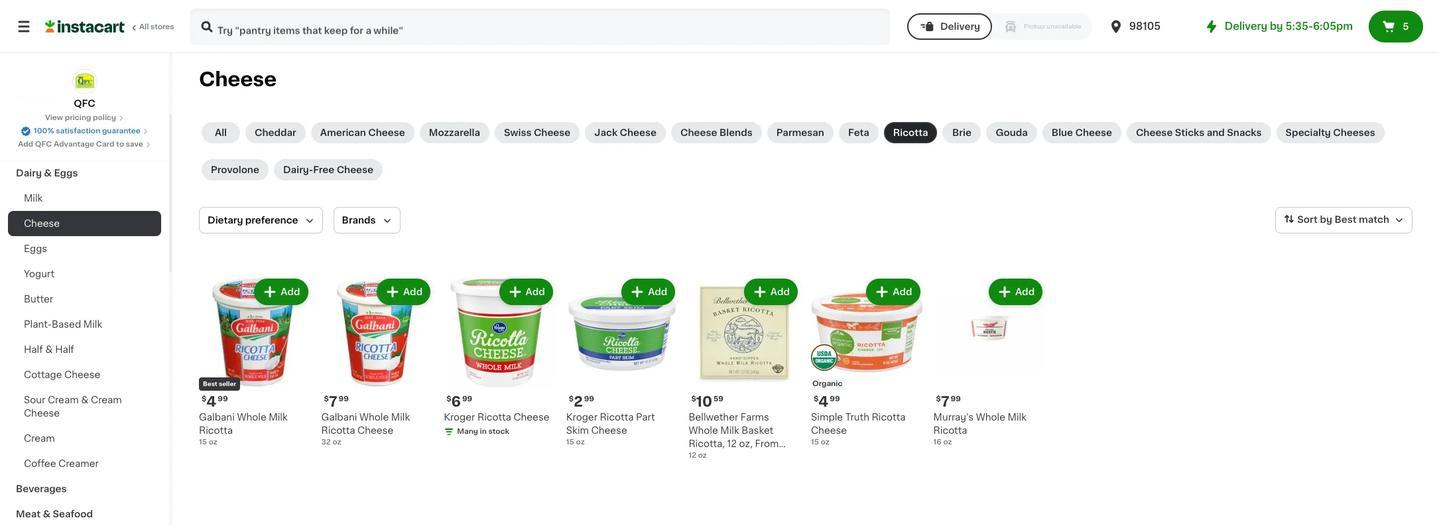 Task type: locate. For each thing, give the bounding box(es) containing it.
dairy & eggs link
[[8, 161, 161, 186]]

galbani up 32
[[321, 412, 357, 422]]

save
[[126, 141, 143, 148]]

12
[[727, 439, 737, 448], [689, 452, 697, 459]]

add button for galbani whole milk ricotta
[[256, 280, 307, 304]]

0 vertical spatial 12
[[727, 439, 737, 448]]

1 vertical spatial 12
[[689, 452, 697, 459]]

a
[[720, 452, 727, 461]]

all link
[[202, 122, 240, 143]]

7 add button from the left
[[990, 280, 1042, 304]]

0 horizontal spatial half
[[24, 345, 43, 354]]

swiss cheese link
[[495, 122, 580, 143]]

half down plant- at the left of page
[[24, 345, 43, 354]]

2 $ 4 99 from the left
[[814, 394, 840, 408]]

oz down simple
[[821, 438, 830, 446]]

6 $ from the left
[[447, 395, 451, 402]]

cheese inside simple truth ricotta cheese 15 oz
[[811, 426, 847, 435]]

add qfc advantage card to save link
[[18, 139, 151, 150]]

2 kroger from the left
[[444, 412, 475, 422]]

10
[[696, 394, 713, 408]]

add qfc advantage card to save
[[18, 141, 143, 148]]

0 vertical spatial eggs
[[54, 169, 78, 178]]

1 horizontal spatial 4
[[819, 394, 829, 408]]

galbani for 7
[[321, 412, 357, 422]]

0 horizontal spatial 4
[[207, 394, 216, 408]]

$ 4 99
[[202, 394, 228, 408], [814, 394, 840, 408]]

qfc down 100%
[[35, 141, 52, 148]]

free
[[313, 165, 335, 174]]

4 add button from the left
[[623, 280, 674, 304]]

delivery
[[1225, 21, 1268, 31], [941, 22, 981, 31]]

0 horizontal spatial all
[[139, 23, 149, 31]]

whole
[[237, 412, 267, 422], [360, 412, 389, 422], [976, 412, 1006, 422], [689, 426, 718, 435]]

0 horizontal spatial by
[[1270, 21, 1284, 31]]

15 down the skim on the bottom of the page
[[566, 438, 574, 446]]

1 add button from the left
[[256, 280, 307, 304]]

1 horizontal spatial best
[[1335, 215, 1357, 224]]

0 horizontal spatial $ 4 99
[[202, 394, 228, 408]]

100% satisfaction guarantee
[[34, 127, 141, 135]]

all inside all stores link
[[139, 23, 149, 31]]

2 $ from the left
[[324, 395, 329, 402]]

american
[[320, 128, 366, 137]]

99
[[218, 395, 228, 402], [339, 395, 349, 402], [584, 395, 594, 402], [830, 395, 840, 402], [951, 395, 961, 402], [462, 395, 473, 402]]

15 for ricotta
[[199, 438, 207, 446]]

all left stores on the top
[[139, 23, 149, 31]]

0 vertical spatial qfc
[[74, 99, 95, 108]]

5 $ from the left
[[936, 395, 941, 402]]

by right sort
[[1320, 215, 1333, 224]]

add button for murray's whole milk ricotta
[[990, 280, 1042, 304]]

99 up murray's at the right bottom of page
[[951, 395, 961, 402]]

oz inside galbani whole milk ricotta cheese 32 oz
[[333, 438, 341, 446]]

15 down simple
[[811, 438, 819, 446]]

1 vertical spatial best
[[203, 381, 217, 387]]

bellwether farms whole milk basket ricotta, 12 oz, from grade a milk
[[689, 412, 779, 461]]

instacart logo image
[[45, 19, 125, 34]]

gouda link
[[987, 122, 1037, 143]]

3 99 from the left
[[584, 395, 594, 402]]

1 99 from the left
[[218, 395, 228, 402]]

delivery button
[[908, 13, 993, 40]]

galbani inside galbani whole milk ricotta 15 oz
[[199, 412, 235, 422]]

cream up coffee
[[24, 434, 55, 443]]

$ 10 59
[[692, 394, 724, 408]]

kroger down the $ 6 99
[[444, 412, 475, 422]]

5 add button from the left
[[746, 280, 797, 304]]

all for all
[[215, 128, 227, 137]]

1 horizontal spatial all
[[215, 128, 227, 137]]

7 up murray's at the right bottom of page
[[941, 394, 950, 408]]

15 inside the kroger ricotta part skim cheese 15 oz
[[566, 438, 574, 446]]

half
[[24, 345, 43, 354], [55, 345, 74, 354]]

& right meat
[[43, 510, 51, 519]]

delivery for delivery
[[941, 22, 981, 31]]

$ 4 99 for simple truth ricotta cheese
[[814, 394, 840, 408]]

1 horizontal spatial delivery
[[1225, 21, 1268, 31]]

99 right 6
[[462, 395, 473, 402]]

ricotta up stock
[[478, 412, 511, 422]]

add for kroger ricotta cheese
[[526, 287, 545, 297]]

2 $ 7 99 from the left
[[936, 394, 961, 408]]

1 vertical spatial by
[[1320, 215, 1333, 224]]

1 15 from the left
[[199, 438, 207, 446]]

1 $ 4 99 from the left
[[202, 394, 228, 408]]

7 for galbani whole milk ricotta cheese
[[329, 394, 337, 408]]

0 horizontal spatial kroger
[[444, 412, 475, 422]]

whole inside the murray's whole milk ricotta 16 oz
[[976, 412, 1006, 422]]

murray's
[[934, 412, 974, 422]]

12 down ricotta,
[[689, 452, 697, 459]]

3 $ from the left
[[569, 395, 574, 402]]

$ for bellwether farms whole milk basket ricotta, 12 oz, from grade a milk
[[692, 395, 696, 402]]

1 horizontal spatial $ 4 99
[[814, 394, 840, 408]]

best left seller
[[203, 381, 217, 387]]

99 right '2'
[[584, 395, 594, 402]]

99 for kroger ricotta cheese
[[462, 395, 473, 402]]

$ for galbani whole milk ricotta
[[202, 395, 207, 402]]

& down cottage cheese link
[[81, 395, 89, 405]]

16
[[934, 438, 942, 446]]

99 inside $ 2 99
[[584, 395, 594, 402]]

kroger up the skim on the bottom of the page
[[566, 412, 598, 422]]

1 horizontal spatial eggs
[[54, 169, 78, 178]]

satisfaction
[[56, 127, 100, 135]]

ricotta left the brie
[[893, 128, 928, 137]]

15 for cheese
[[811, 438, 819, 446]]

add button for galbani whole milk ricotta cheese
[[378, 280, 429, 304]]

simple
[[811, 412, 843, 422]]

jack cheese
[[595, 128, 657, 137]]

99 for galbani whole milk ricotta
[[218, 395, 228, 402]]

0 vertical spatial all
[[139, 23, 149, 31]]

$ 4 99 up simple
[[814, 394, 840, 408]]

oz inside galbani whole milk ricotta 15 oz
[[209, 438, 218, 446]]

1 horizontal spatial half
[[55, 345, 74, 354]]

15 inside simple truth ricotta cheese 15 oz
[[811, 438, 819, 446]]

6 99 from the left
[[462, 395, 473, 402]]

59
[[714, 395, 724, 402]]

& right dairy
[[44, 169, 52, 178]]

$ 7 99
[[324, 394, 349, 408], [936, 394, 961, 408]]

1 vertical spatial eggs
[[24, 244, 47, 253]]

galbani down best seller
[[199, 412, 235, 422]]

milk
[[24, 194, 43, 203], [83, 320, 102, 329], [269, 412, 288, 422], [391, 412, 410, 422], [1008, 412, 1027, 422], [721, 426, 739, 435], [729, 452, 748, 461]]

4 for galbani whole milk ricotta
[[207, 394, 216, 408]]

99 down organic
[[830, 395, 840, 402]]

best left match
[[1335, 215, 1357, 224]]

12 left oz,
[[727, 439, 737, 448]]

mozzarella
[[429, 128, 480, 137]]

99 for murray's whole milk ricotta
[[951, 395, 961, 402]]

oz
[[209, 438, 218, 446], [333, 438, 341, 446], [576, 438, 585, 446], [821, 438, 830, 446], [944, 438, 952, 446], [698, 452, 707, 459]]

1 $ 7 99 from the left
[[324, 394, 349, 408]]

cream down cottage cheese link
[[91, 395, 122, 405]]

kroger inside the kroger ricotta part skim cheese 15 oz
[[566, 412, 598, 422]]

meat
[[16, 510, 40, 519]]

milk inside galbani whole milk ricotta cheese 32 oz
[[391, 412, 410, 422]]

4 99 from the left
[[830, 395, 840, 402]]

0 horizontal spatial 12
[[689, 452, 697, 459]]

galbani for 4
[[199, 412, 235, 422]]

2 4 from the left
[[819, 394, 829, 408]]

snacks
[[1227, 128, 1262, 137]]

coffee creamer
[[24, 459, 99, 468]]

ricotta inside galbani whole milk ricotta cheese 32 oz
[[321, 426, 355, 435]]

sort by
[[1298, 215, 1333, 224]]

99 for simple truth ricotta cheese
[[830, 395, 840, 402]]

best inside field
[[1335, 215, 1357, 224]]

ricotta left part on the bottom
[[600, 412, 634, 422]]

galbani
[[199, 412, 235, 422], [321, 412, 357, 422]]

add for kroger ricotta part skim cheese
[[648, 287, 668, 297]]

0 horizontal spatial best
[[203, 381, 217, 387]]

oz down the skim on the bottom of the page
[[576, 438, 585, 446]]

5 99 from the left
[[951, 395, 961, 402]]

galbani whole milk ricotta 15 oz
[[199, 412, 288, 446]]

None search field
[[190, 8, 890, 45]]

cheese sticks and snacks link
[[1127, 122, 1271, 143]]

15 down best seller
[[199, 438, 207, 446]]

mozzarella link
[[420, 122, 490, 143]]

butter
[[24, 295, 53, 304]]

& for half
[[45, 345, 53, 354]]

0 horizontal spatial delivery
[[941, 22, 981, 31]]

and
[[1207, 128, 1225, 137]]

0 vertical spatial by
[[1270, 21, 1284, 31]]

recipes link
[[8, 85, 161, 110]]

murray's whole milk ricotta 16 oz
[[934, 412, 1027, 446]]

sour
[[24, 395, 45, 405]]

2 horizontal spatial 15
[[811, 438, 819, 446]]

1 horizontal spatial kroger
[[566, 412, 598, 422]]

truth
[[846, 412, 870, 422]]

ricotta inside the kroger ricotta part skim cheese 15 oz
[[600, 412, 634, 422]]

99 up galbani whole milk ricotta cheese 32 oz
[[339, 395, 349, 402]]

oz right 16
[[944, 438, 952, 446]]

swiss cheese
[[504, 128, 571, 137]]

kroger
[[566, 412, 598, 422], [444, 412, 475, 422]]

$ 7 99 up murray's at the right bottom of page
[[936, 394, 961, 408]]

$ inside $ 2 99
[[569, 395, 574, 402]]

6 add button from the left
[[868, 280, 919, 304]]

oz inside the kroger ricotta part skim cheese 15 oz
[[576, 438, 585, 446]]

0 horizontal spatial qfc
[[35, 141, 52, 148]]

guarantee
[[102, 127, 141, 135]]

whole inside galbani whole milk ricotta 15 oz
[[237, 412, 267, 422]]

meat & seafood
[[16, 510, 93, 519]]

all up provolone link at the top left of page
[[215, 128, 227, 137]]

3 product group from the left
[[444, 276, 556, 440]]

by inside field
[[1320, 215, 1333, 224]]

cream down cottage cheese
[[48, 395, 79, 405]]

0 horizontal spatial 15
[[199, 438, 207, 446]]

& up the cottage
[[45, 345, 53, 354]]

0 horizontal spatial $ 7 99
[[324, 394, 349, 408]]

half down plant-based milk
[[55, 345, 74, 354]]

cheese inside 'link'
[[1076, 128, 1113, 137]]

ricotta link
[[884, 122, 938, 143]]

by left 5:35-
[[1270, 21, 1284, 31]]

eggs down advantage
[[54, 169, 78, 178]]

cheese
[[199, 70, 277, 89], [368, 128, 405, 137], [534, 128, 571, 137], [620, 128, 657, 137], [681, 128, 717, 137], [1076, 128, 1113, 137], [1136, 128, 1173, 137], [337, 165, 374, 174], [24, 219, 60, 228], [64, 370, 100, 379], [24, 409, 60, 418], [514, 412, 550, 422], [358, 426, 394, 435], [591, 426, 627, 435], [811, 426, 847, 435]]

basket
[[742, 426, 774, 435]]

$ 7 99 up galbani whole milk ricotta cheese 32 oz
[[324, 394, 349, 408]]

cream
[[48, 395, 79, 405], [91, 395, 122, 405], [24, 434, 55, 443]]

7 $ from the left
[[692, 395, 696, 402]]

delivery by 5:35-6:05pm
[[1225, 21, 1353, 31]]

best match
[[1335, 215, 1390, 224]]

2 add button from the left
[[378, 280, 429, 304]]

1 horizontal spatial 7
[[941, 394, 950, 408]]

1 vertical spatial qfc
[[35, 141, 52, 148]]

15 inside galbani whole milk ricotta 15 oz
[[199, 438, 207, 446]]

qfc up view pricing policy link
[[74, 99, 95, 108]]

4 up simple
[[819, 394, 829, 408]]

2 7 from the left
[[941, 394, 950, 408]]

thanksgiving link
[[8, 110, 161, 135]]

$ inside the $ 6 99
[[447, 395, 451, 402]]

100%
[[34, 127, 54, 135]]

1 horizontal spatial galbani
[[321, 412, 357, 422]]

all inside all link
[[215, 128, 227, 137]]

99 inside the $ 6 99
[[462, 395, 473, 402]]

seafood
[[53, 510, 93, 519]]

ricotta inside galbani whole milk ricotta 15 oz
[[199, 426, 233, 435]]

2 galbani from the left
[[321, 412, 357, 422]]

$ inside $ 10 59
[[692, 395, 696, 402]]

cheese inside galbani whole milk ricotta cheese 32 oz
[[358, 426, 394, 435]]

add button
[[256, 280, 307, 304], [378, 280, 429, 304], [501, 280, 552, 304], [623, 280, 674, 304], [746, 280, 797, 304], [868, 280, 919, 304], [990, 280, 1042, 304]]

by for delivery
[[1270, 21, 1284, 31]]

1 horizontal spatial by
[[1320, 215, 1333, 224]]

dietary preference button
[[199, 207, 323, 234]]

1 4 from the left
[[207, 394, 216, 408]]

eggs up the yogurt
[[24, 244, 47, 253]]

$ 4 99 down best seller
[[202, 394, 228, 408]]

1 kroger from the left
[[566, 412, 598, 422]]

4 product group from the left
[[566, 276, 678, 448]]

dietary preference
[[208, 216, 298, 225]]

all for all stores
[[139, 23, 149, 31]]

oz down ricotta,
[[698, 452, 707, 459]]

add for bellwether farms whole milk basket ricotta, 12 oz, from grade a milk
[[771, 287, 790, 297]]

product group containing 2
[[566, 276, 678, 448]]

cream inside "link"
[[24, 434, 55, 443]]

view
[[45, 114, 63, 121]]

dairy-free cheese
[[283, 165, 374, 174]]

kroger for kroger ricotta part skim cheese 15 oz
[[566, 412, 598, 422]]

kroger for kroger ricotta cheese
[[444, 412, 475, 422]]

oz right 32
[[333, 438, 341, 446]]

in
[[480, 428, 487, 435]]

service type group
[[908, 13, 1093, 40]]

1 horizontal spatial qfc
[[74, 99, 95, 108]]

best seller
[[203, 381, 236, 387]]

1 vertical spatial all
[[215, 128, 227, 137]]

view pricing policy
[[45, 114, 116, 121]]

add for murray's whole milk ricotta
[[1016, 287, 1035, 297]]

3 15 from the left
[[811, 438, 819, 446]]

3 add button from the left
[[501, 280, 552, 304]]

delivery inside button
[[941, 22, 981, 31]]

brands button
[[333, 207, 400, 234]]

99 down best seller
[[218, 395, 228, 402]]

brands
[[342, 216, 376, 225]]

1 horizontal spatial 15
[[566, 438, 574, 446]]

7 up 32
[[329, 394, 337, 408]]

$
[[202, 395, 207, 402], [324, 395, 329, 402], [569, 395, 574, 402], [814, 395, 819, 402], [936, 395, 941, 402], [447, 395, 451, 402], [692, 395, 696, 402]]

milk inside the murray's whole milk ricotta 16 oz
[[1008, 412, 1027, 422]]

feta
[[848, 128, 870, 137]]

0 horizontal spatial galbani
[[199, 412, 235, 422]]

best for best seller
[[203, 381, 217, 387]]

1 7 from the left
[[329, 394, 337, 408]]

cheese sticks and snacks
[[1136, 128, 1262, 137]]

2 99 from the left
[[339, 395, 349, 402]]

milk inside galbani whole milk ricotta 15 oz
[[269, 412, 288, 422]]

0 vertical spatial best
[[1335, 215, 1357, 224]]

best for best match
[[1335, 215, 1357, 224]]

5 product group from the left
[[689, 276, 801, 461]]

0 horizontal spatial 7
[[329, 394, 337, 408]]

cheeses
[[1334, 128, 1376, 137]]

whole inside galbani whole milk ricotta cheese 32 oz
[[360, 412, 389, 422]]

1 horizontal spatial $ 7 99
[[936, 394, 961, 408]]

ricotta down murray's at the right bottom of page
[[934, 426, 968, 435]]

4 $ from the left
[[814, 395, 819, 402]]

1 galbani from the left
[[199, 412, 235, 422]]

1 horizontal spatial 12
[[727, 439, 737, 448]]

product group
[[199, 276, 311, 448], [321, 276, 433, 448], [444, 276, 556, 440], [566, 276, 678, 448], [689, 276, 801, 461], [811, 276, 923, 448], [934, 276, 1046, 448]]

ricotta up 32
[[321, 426, 355, 435]]

based
[[52, 320, 81, 329]]

4 down best seller
[[207, 394, 216, 408]]

yogurt link
[[8, 261, 161, 287]]

kroger ricotta cheese
[[444, 412, 550, 422]]

$ 7 99 for murray's whole milk ricotta
[[936, 394, 961, 408]]

galbani inside galbani whole milk ricotta cheese 32 oz
[[321, 412, 357, 422]]

1 $ from the left
[[202, 395, 207, 402]]

2 15 from the left
[[566, 438, 574, 446]]

ricotta right truth
[[872, 412, 906, 422]]

ricotta down best seller
[[199, 426, 233, 435]]

99 for galbani whole milk ricotta cheese
[[339, 395, 349, 402]]

ricotta
[[893, 128, 928, 137], [600, 412, 634, 422], [872, 412, 906, 422], [478, 412, 511, 422], [199, 426, 233, 435], [321, 426, 355, 435], [934, 426, 968, 435]]

oz down best seller
[[209, 438, 218, 446]]



Task type: describe. For each thing, give the bounding box(es) containing it.
12 inside bellwether farms whole milk basket ricotta, 12 oz, from grade a milk
[[727, 439, 737, 448]]

simple truth ricotta cheese 15 oz
[[811, 412, 906, 446]]

dairy-
[[283, 165, 313, 174]]

$ for kroger ricotta part skim cheese
[[569, 395, 574, 402]]

produce
[[16, 143, 56, 153]]

skim
[[566, 426, 589, 435]]

blends
[[720, 128, 753, 137]]

whole inside bellwether farms whole milk basket ricotta, 12 oz, from grade a milk
[[689, 426, 718, 435]]

dairy
[[16, 169, 42, 178]]

half & half link
[[8, 337, 161, 362]]

2 product group from the left
[[321, 276, 433, 448]]

american cheese link
[[311, 122, 414, 143]]

all stores
[[139, 23, 174, 31]]

add button for bellwether farms whole milk basket ricotta, 12 oz, from grade a milk
[[746, 280, 797, 304]]

oz inside simple truth ricotta cheese 15 oz
[[821, 438, 830, 446]]

beverages
[[16, 484, 67, 494]]

specialty cheeses
[[1286, 128, 1376, 137]]

add for simple truth ricotta cheese
[[893, 287, 913, 297]]

& inside sour cream & cream cheese
[[81, 395, 89, 405]]

pricing
[[65, 114, 91, 121]]

organic
[[813, 380, 843, 387]]

add inside add qfc advantage card to save link
[[18, 141, 33, 148]]

Search field
[[191, 9, 889, 44]]

yogurt
[[24, 269, 54, 279]]

2 half from the left
[[55, 345, 74, 354]]

whole for murray's whole milk ricotta
[[976, 412, 1006, 422]]

add button for kroger ricotta part skim cheese
[[623, 280, 674, 304]]

6:05pm
[[1313, 21, 1353, 31]]

whole for galbani whole milk ricotta cheese
[[360, 412, 389, 422]]

6 product group from the left
[[811, 276, 923, 448]]

$ 6 99
[[447, 394, 473, 408]]

qfc link
[[72, 69, 97, 110]]

milk inside 'link'
[[24, 194, 43, 203]]

jack cheese link
[[585, 122, 666, 143]]

view pricing policy link
[[45, 113, 124, 123]]

cheddar
[[255, 128, 296, 137]]

ricotta inside simple truth ricotta cheese 15 oz
[[872, 412, 906, 422]]

$ for murray's whole milk ricotta
[[936, 395, 941, 402]]

& for seafood
[[43, 510, 51, 519]]

1 product group from the left
[[199, 276, 311, 448]]

4 for simple truth ricotta cheese
[[819, 394, 829, 408]]

blue cheese
[[1052, 128, 1113, 137]]

$ for kroger ricotta cheese
[[447, 395, 451, 402]]

many
[[457, 428, 478, 435]]

match
[[1359, 215, 1390, 224]]

stock
[[489, 428, 510, 435]]

lists link
[[8, 37, 161, 64]]

parmesan link
[[767, 122, 834, 143]]

item badge image
[[811, 344, 838, 371]]

7 product group from the left
[[934, 276, 1046, 448]]

coffee creamer link
[[8, 451, 161, 476]]

specialty
[[1286, 128, 1331, 137]]

qfc logo image
[[72, 69, 97, 94]]

& for eggs
[[44, 169, 52, 178]]

brie link
[[943, 122, 982, 143]]

lists
[[37, 46, 60, 55]]

32
[[321, 438, 331, 446]]

product group containing 6
[[444, 276, 556, 440]]

all stores link
[[45, 8, 175, 45]]

policy
[[93, 114, 116, 121]]

sticks
[[1175, 128, 1205, 137]]

cottage cheese
[[24, 370, 100, 379]]

plant-based milk link
[[8, 312, 161, 337]]

plant-
[[24, 320, 52, 329]]

cheddar link
[[245, 122, 306, 143]]

delivery for delivery by 5:35-6:05pm
[[1225, 21, 1268, 31]]

blue cheese link
[[1043, 122, 1122, 143]]

sour cream & cream cheese
[[24, 395, 122, 418]]

2
[[574, 394, 583, 408]]

gouda
[[996, 128, 1028, 137]]

cheese inside the kroger ricotta part skim cheese 15 oz
[[591, 426, 627, 435]]

$ 7 99 for galbani whole milk ricotta cheese
[[324, 394, 349, 408]]

5
[[1403, 22, 1409, 31]]

Best match Sort by field
[[1276, 207, 1413, 234]]

98105 button
[[1108, 8, 1188, 45]]

add for galbani whole milk ricotta cheese
[[403, 287, 423, 297]]

cheese link
[[8, 211, 161, 236]]

100% satisfaction guarantee button
[[21, 123, 149, 137]]

add button for simple truth ricotta cheese
[[868, 280, 919, 304]]

98105
[[1130, 21, 1161, 31]]

cheese blends link
[[671, 122, 762, 143]]

whole for galbani whole milk ricotta
[[237, 412, 267, 422]]

$ for simple truth ricotta cheese
[[814, 395, 819, 402]]

cheese inside sour cream & cream cheese
[[24, 409, 60, 418]]

many in stock
[[457, 428, 510, 435]]

$ 4 99 for galbani whole milk ricotta
[[202, 394, 228, 408]]

7 for murray's whole milk ricotta
[[941, 394, 950, 408]]

dairy-free cheese link
[[274, 159, 383, 180]]

provolone link
[[202, 159, 269, 180]]

stores
[[151, 23, 174, 31]]

ricotta,
[[689, 439, 725, 448]]

coffee
[[24, 459, 56, 468]]

thanksgiving
[[16, 118, 79, 127]]

oz,
[[739, 439, 753, 448]]

blue
[[1052, 128, 1073, 137]]

cream link
[[8, 426, 161, 451]]

american cheese
[[320, 128, 405, 137]]

parmesan
[[777, 128, 825, 137]]

12 oz
[[689, 452, 707, 459]]

add for galbani whole milk ricotta
[[281, 287, 300, 297]]

by for sort
[[1320, 215, 1333, 224]]

$ for galbani whole milk ricotta cheese
[[324, 395, 329, 402]]

1 half from the left
[[24, 345, 43, 354]]

brie
[[953, 128, 972, 137]]

dairy & eggs
[[16, 169, 78, 178]]

ricotta inside the murray's whole milk ricotta 16 oz
[[934, 426, 968, 435]]

creamer
[[58, 459, 99, 468]]

product group containing 10
[[689, 276, 801, 461]]

5 button
[[1369, 11, 1424, 42]]

produce link
[[8, 135, 161, 161]]

dietary
[[208, 216, 243, 225]]

cottage cheese link
[[8, 362, 161, 387]]

card
[[96, 141, 114, 148]]

jack
[[595, 128, 618, 137]]

0 horizontal spatial eggs
[[24, 244, 47, 253]]

advantage
[[54, 141, 94, 148]]

oz inside the murray's whole milk ricotta 16 oz
[[944, 438, 952, 446]]

half & half
[[24, 345, 74, 354]]

cheese blends
[[681, 128, 753, 137]]

99 for kroger ricotta part skim cheese
[[584, 395, 594, 402]]

sort
[[1298, 215, 1318, 224]]

add button for kroger ricotta cheese
[[501, 280, 552, 304]]



Task type: vqa. For each thing, say whether or not it's contained in the screenshot.


